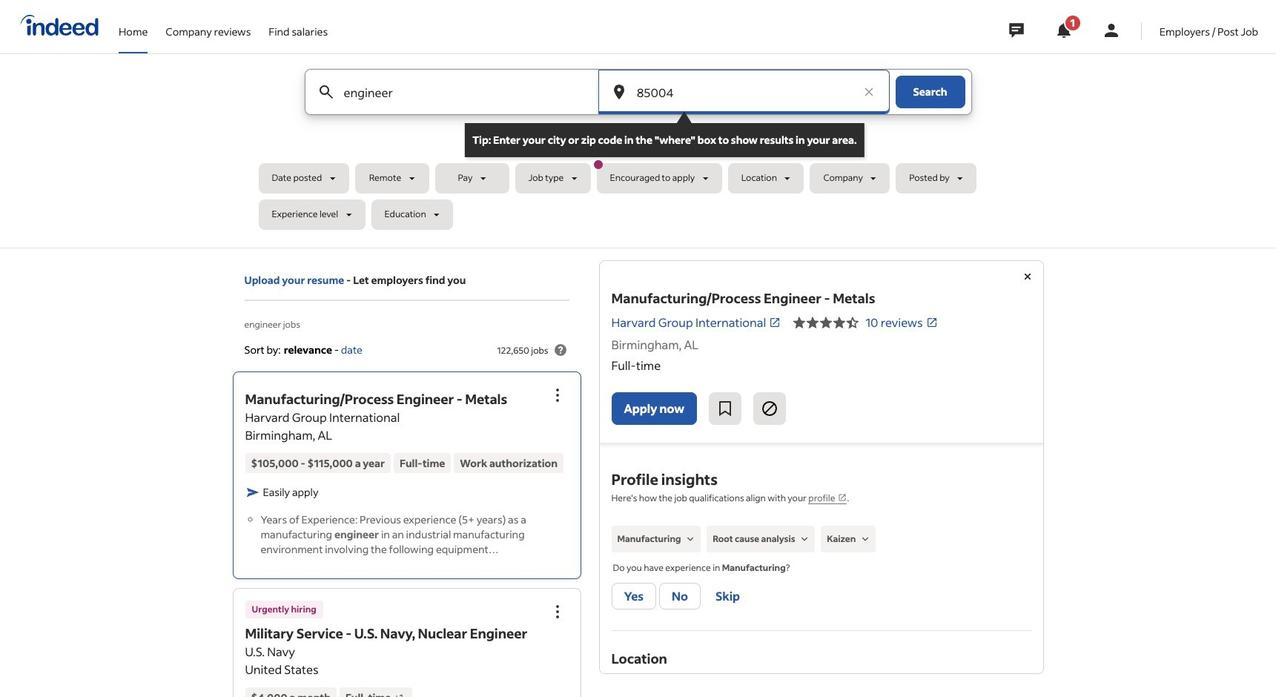 Task type: describe. For each thing, give the bounding box(es) containing it.
Edit location text field
[[634, 70, 854, 114]]

close job details image
[[1019, 268, 1037, 286]]

save this job image
[[717, 400, 734, 418]]

4.4 out of 5 stars. link to 10 reviews company ratings (opens in a new tab) image
[[926, 317, 938, 329]]

help icon image
[[552, 341, 569, 359]]

search: Job title, keywords, or company text field
[[341, 70, 573, 114]]

job actions for manufacturing/process engineer - metals is collapsed image
[[549, 387, 566, 405]]

3 missing qualification image from the left
[[859, 533, 873, 546]]

messages unread count 0 image
[[1007, 16, 1027, 45]]

account image
[[1103, 22, 1121, 39]]



Task type: locate. For each thing, give the bounding box(es) containing it.
4.4 out of 5 stars image
[[793, 314, 860, 332]]

missing qualification image
[[684, 533, 698, 546], [799, 533, 812, 546], [859, 533, 873, 546]]

1 missing qualification image from the left
[[684, 533, 698, 546]]

2 horizontal spatial missing qualification image
[[859, 533, 873, 546]]

1 horizontal spatial missing qualification image
[[799, 533, 812, 546]]

job actions for military service - u.s. navy, nuclear engineer is collapsed image
[[549, 603, 566, 621]]

None search field
[[259, 69, 1018, 236]]

clear location input image
[[862, 85, 877, 99]]

0 horizontal spatial missing qualification image
[[684, 533, 698, 546]]

not interested image
[[761, 400, 779, 418]]

harvard group international (opens in a new tab) image
[[770, 317, 782, 329]]

profile (opens in a new window) image
[[839, 493, 848, 502]]

2 missing qualification image from the left
[[799, 533, 812, 546]]



Task type: vqa. For each thing, say whether or not it's contained in the screenshot.
Harvard Group International (opens in a new tab) image
yes



